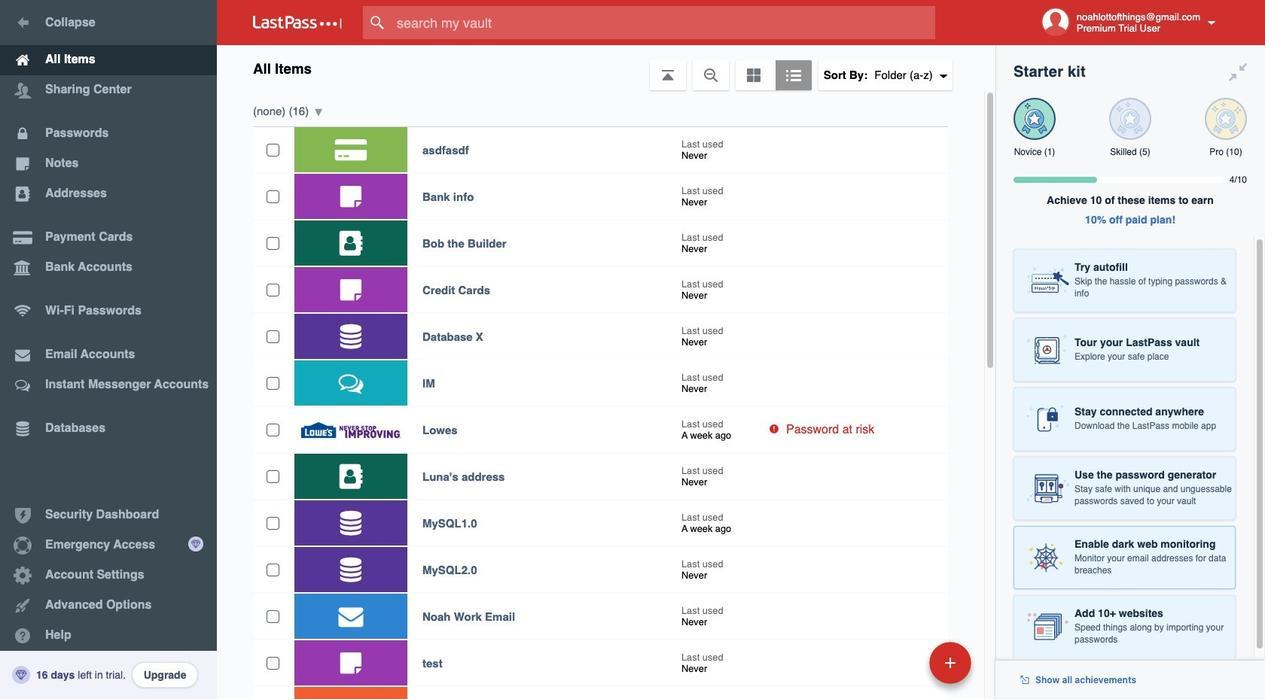 Task type: locate. For each thing, give the bounding box(es) containing it.
new item navigation
[[826, 638, 981, 700]]

new item element
[[826, 642, 977, 685]]

lastpass image
[[253, 16, 342, 29]]

Search search field
[[363, 6, 965, 39]]



Task type: describe. For each thing, give the bounding box(es) containing it.
main navigation navigation
[[0, 0, 217, 700]]

vault options navigation
[[217, 45, 996, 90]]

search my vault text field
[[363, 6, 965, 39]]



